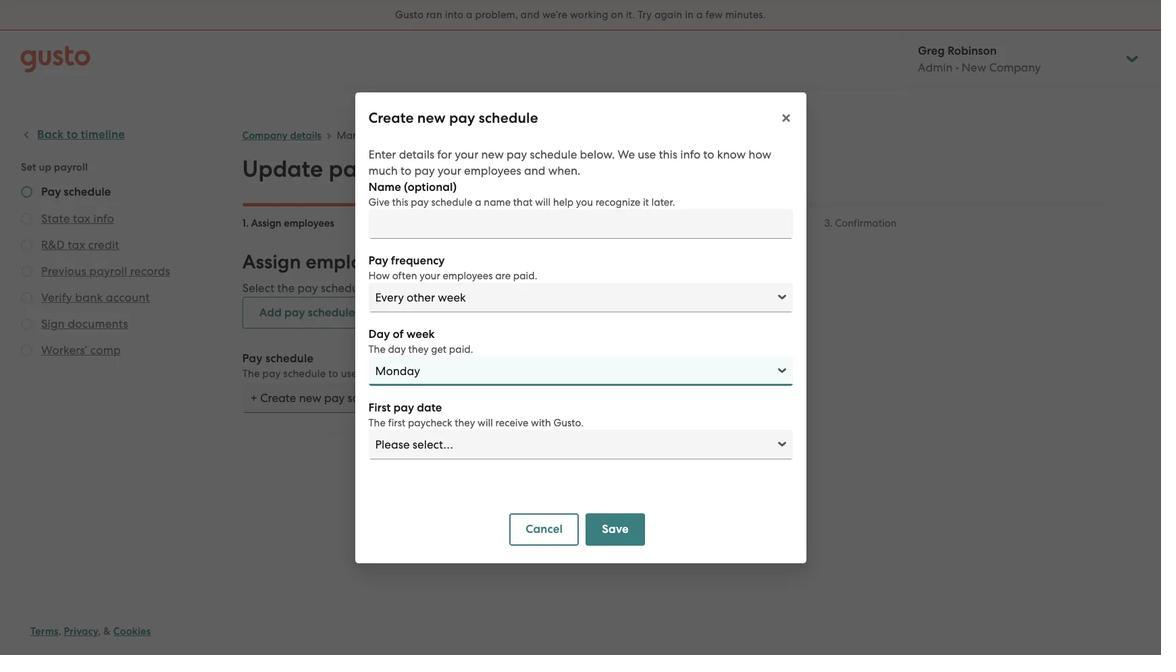 Task type: locate. For each thing, give the bounding box(es) containing it.
1 horizontal spatial pay
[[368, 254, 388, 268]]

assign
[[251, 217, 281, 230], [242, 251, 301, 274]]

the inside "pay schedule the pay schedule to use for all employees"
[[242, 368, 260, 380]]

like
[[402, 282, 419, 295]]

1 vertical spatial paid.
[[449, 343, 473, 356]]

receive
[[495, 417, 528, 429]]

confirmation
[[835, 217, 897, 230]]

1 horizontal spatial will
[[535, 196, 551, 208]]

for inside enter details for your new pay schedule below. we use this info to know how much to pay your employees and when.
[[437, 148, 452, 161]]

1 vertical spatial they
[[455, 417, 475, 429]]

1 vertical spatial new
[[481, 148, 504, 161]]

name
[[368, 180, 401, 194]]

enter details for your new pay schedule below. we use this info to know how much to pay your employees and when.
[[368, 148, 771, 177]]

2 vertical spatial your
[[420, 270, 440, 282]]

new up 'name'
[[481, 148, 504, 161]]

schedules down manage pay schedules
[[375, 155, 480, 183]]

a right "into"
[[466, 9, 473, 21]]

0 horizontal spatial ,
[[59, 626, 61, 638]]

assign employees to pay schedules
[[242, 251, 558, 274]]

new right 'create'
[[417, 109, 446, 127]]

, left privacy link
[[59, 626, 61, 638]]

schedules
[[400, 130, 445, 142], [375, 155, 480, 183], [470, 251, 558, 274]]

0 horizontal spatial use
[[341, 368, 357, 380]]

terms link
[[30, 626, 59, 638]]

employees
[[464, 164, 521, 177], [284, 217, 334, 230], [306, 251, 403, 274], [443, 270, 493, 282], [390, 368, 441, 380]]

pay up 'how' at top
[[368, 254, 388, 268]]

your down frequency
[[420, 270, 440, 282]]

they down the week
[[408, 343, 429, 356]]

, left &
[[98, 626, 101, 638]]

assign up 'select' at the top
[[242, 251, 301, 274]]

0 horizontal spatial they
[[408, 343, 429, 356]]

and left 'we're'
[[521, 9, 540, 21]]

details up update
[[290, 130, 321, 142]]

1 horizontal spatial use
[[638, 148, 656, 161]]

will right 'that'
[[535, 196, 551, 208]]

new inside enter details for your new pay schedule below. we use this info to know how much to pay your employees and when.
[[481, 148, 504, 161]]

0 horizontal spatial pay
[[242, 352, 263, 366]]

paid. for pay frequency
[[513, 270, 537, 282]]

1 vertical spatial the
[[242, 368, 260, 380]]

1 vertical spatial for
[[360, 368, 373, 380]]

create new pay schedule dialog
[[355, 92, 806, 564]]

gusto ran into a problem, and we're working on it. try again in a few minutes.
[[395, 9, 766, 21]]

1 vertical spatial use
[[341, 368, 357, 380]]

0 horizontal spatial details
[[290, 130, 321, 142]]

0 vertical spatial use
[[638, 148, 656, 161]]

new left are at the top left
[[471, 282, 493, 295]]

2 vertical spatial new
[[471, 282, 493, 295]]

employees inside "pay schedule the pay schedule to use for all employees"
[[390, 368, 441, 380]]

0 horizontal spatial this
[[392, 196, 408, 208]]

get
[[431, 343, 447, 356]]

the inside first pay date the first paycheck they will receive with gusto.
[[368, 417, 386, 429]]

your
[[455, 148, 478, 161], [438, 164, 461, 177], [420, 270, 440, 282]]

a right in
[[696, 9, 703, 21]]

1 horizontal spatial they
[[455, 417, 475, 429]]

1 vertical spatial assign
[[242, 251, 301, 274]]

employees inside pay frequency how often your employees are paid.
[[443, 270, 493, 282]]

your down "create new pay schedule"
[[455, 148, 478, 161]]

assign for assign employees to pay schedules
[[242, 251, 301, 274]]

0 vertical spatial will
[[535, 196, 551, 208]]

a right add
[[461, 282, 468, 295]]

1 vertical spatial and
[[524, 164, 545, 177]]

company
[[242, 130, 288, 142]]

learn more link
[[572, 282, 633, 296]]

add
[[259, 306, 282, 320]]

employees inside enter details for your new pay schedule below. we use this info to know how much to pay your employees and when.
[[464, 164, 521, 177]]

pay down add
[[242, 352, 263, 366]]

to right 'much'
[[401, 164, 412, 177]]

a left 'name'
[[475, 196, 481, 208]]

with
[[531, 417, 551, 429]]

1 , from the left
[[59, 626, 61, 638]]

this right give
[[392, 196, 408, 208]]

again
[[654, 9, 682, 21]]

paid. inside day of week the day they get paid.
[[449, 343, 473, 356]]

your up (optional)
[[438, 164, 461, 177]]

below.
[[580, 148, 615, 161]]

the down day
[[368, 343, 386, 356]]

when.
[[548, 164, 580, 177]]

gusto.
[[553, 417, 584, 429]]

assign for assign employees
[[251, 217, 281, 230]]

much
[[368, 164, 398, 177]]

schedules down "create new pay schedule"
[[400, 130, 445, 142]]

schedule inside select the pay schedule you'd like or add a new pay schedule. learn more .
[[321, 282, 368, 295]]

schedules for manage pay schedules
[[400, 130, 445, 142]]

1 horizontal spatial this
[[659, 148, 677, 161]]

the
[[368, 343, 386, 356], [242, 368, 260, 380], [368, 417, 386, 429]]

0 vertical spatial the
[[368, 343, 386, 356]]

create new pay schedule
[[368, 109, 538, 127]]

.
[[633, 282, 636, 295]]

gusto
[[395, 9, 424, 21]]

0 vertical spatial assign
[[251, 217, 281, 230]]

use inside enter details for your new pay schedule below. we use this info to know how much to pay your employees and when.
[[638, 148, 656, 161]]

pay inside name (optional) give this pay schedule a name that will help you recognize it later.
[[411, 196, 429, 208]]

schedules up "schedule."
[[470, 251, 558, 274]]

and up name (optional) give this pay schedule a name that will help you recognize it later.
[[524, 164, 545, 177]]

more
[[605, 282, 633, 296]]

1 vertical spatial details
[[399, 148, 434, 161]]

pay
[[449, 109, 475, 127], [379, 130, 397, 142], [507, 148, 527, 161], [329, 155, 370, 183], [414, 164, 435, 177], [411, 196, 429, 208], [431, 251, 466, 274], [298, 282, 318, 295], [496, 282, 516, 295], [284, 306, 305, 320], [262, 368, 281, 380], [393, 401, 414, 415]]

0 vertical spatial details
[[290, 130, 321, 142]]

for
[[437, 148, 452, 161], [360, 368, 373, 380]]

paid. right get
[[449, 343, 473, 356]]

use right the "we"
[[638, 148, 656, 161]]

details down manage pay schedules
[[399, 148, 434, 161]]

this
[[659, 148, 677, 161], [392, 196, 408, 208]]

0 horizontal spatial paid.
[[449, 343, 473, 356]]

a
[[466, 9, 473, 21], [696, 9, 703, 21], [475, 196, 481, 208], [461, 282, 468, 295]]

0 vertical spatial pay
[[368, 254, 388, 268]]

to left all
[[328, 368, 338, 380]]

will inside first pay date the first paycheck they will receive with gusto.
[[478, 417, 493, 429]]

this left info
[[659, 148, 677, 161]]

0 vertical spatial paid.
[[513, 270, 537, 282]]

and
[[521, 9, 540, 21], [524, 164, 545, 177]]

for up (optional)
[[437, 148, 452, 161]]

to
[[703, 148, 714, 161], [401, 164, 412, 177], [407, 251, 426, 274], [328, 368, 338, 380]]

1 horizontal spatial ,
[[98, 626, 101, 638]]

create
[[368, 109, 414, 127]]

0 horizontal spatial will
[[478, 417, 493, 429]]

it.
[[626, 9, 635, 21]]

0 vertical spatial and
[[521, 9, 540, 21]]

1 vertical spatial your
[[438, 164, 461, 177]]

1 vertical spatial this
[[392, 196, 408, 208]]

new
[[417, 109, 446, 127], [481, 148, 504, 161], [471, 282, 493, 295]]

2 vertical spatial the
[[368, 417, 386, 429]]

the inside day of week the day they get paid.
[[368, 343, 386, 356]]

employees up 'name'
[[464, 164, 521, 177]]

employees down day
[[390, 368, 441, 380]]

pay
[[368, 254, 388, 268], [242, 352, 263, 366]]

employees down update
[[284, 217, 334, 230]]

details for company
[[290, 130, 321, 142]]

they inside first pay date the first paycheck they will receive with gusto.
[[455, 417, 475, 429]]

pay inside button
[[284, 306, 305, 320]]

all
[[376, 368, 387, 380]]

0 vertical spatial this
[[659, 148, 677, 161]]

they
[[408, 343, 429, 356], [455, 417, 475, 429]]

the down add
[[242, 368, 260, 380]]

date
[[417, 401, 442, 415]]

0 vertical spatial for
[[437, 148, 452, 161]]

they right the paycheck
[[455, 417, 475, 429]]

try
[[638, 9, 652, 21]]

a inside name (optional) give this pay schedule a name that will help you recognize it later.
[[475, 196, 481, 208]]

how
[[368, 270, 390, 282]]

your inside pay frequency how often your employees are paid.
[[420, 270, 440, 282]]

0 vertical spatial schedules
[[400, 130, 445, 142]]

will
[[535, 196, 551, 208], [478, 417, 493, 429]]

1 horizontal spatial details
[[399, 148, 434, 161]]

assign employees
[[251, 217, 334, 230]]

1 vertical spatial will
[[478, 417, 493, 429]]

paid. for day of week
[[449, 343, 473, 356]]

details inside enter details for your new pay schedule below. we use this info to know how much to pay your employees and when.
[[399, 148, 434, 161]]

week
[[406, 327, 435, 341]]

pay inside pay frequency how often your employees are paid.
[[368, 254, 388, 268]]

0 horizontal spatial for
[[360, 368, 373, 380]]

the down first
[[368, 417, 386, 429]]

employees up the you'd
[[306, 251, 403, 274]]

for left all
[[360, 368, 373, 380]]

1 horizontal spatial paid.
[[513, 270, 537, 282]]

1 vertical spatial schedules
[[375, 155, 480, 183]]

paid. inside pay frequency how often your employees are paid.
[[513, 270, 537, 282]]

day of week the day they get paid.
[[368, 327, 473, 356]]

first
[[388, 417, 405, 429]]

2 vertical spatial schedules
[[470, 251, 558, 274]]

assign down update
[[251, 217, 281, 230]]

use
[[638, 148, 656, 161], [341, 368, 357, 380]]

0 vertical spatial they
[[408, 343, 429, 356]]

1 vertical spatial pay
[[242, 352, 263, 366]]

use left all
[[341, 368, 357, 380]]

1 horizontal spatial for
[[437, 148, 452, 161]]

paid. right are at the top left
[[513, 270, 537, 282]]

first
[[368, 401, 391, 415]]

pay inside "pay schedule the pay schedule to use for all employees"
[[242, 352, 263, 366]]

employees left are at the top left
[[443, 270, 493, 282]]

a inside select the pay schedule you'd like or add a new pay schedule. learn more .
[[461, 282, 468, 295]]

will left receive
[[478, 417, 493, 429]]



Task type: describe. For each thing, give the bounding box(es) containing it.
add
[[436, 282, 458, 295]]

privacy link
[[64, 626, 98, 638]]

account menu element
[[900, 30, 1141, 88]]

pay frequency how often your employees are paid.
[[368, 254, 537, 282]]

&
[[103, 626, 111, 638]]

this inside name (optional) give this pay schedule a name that will help you recognize it later.
[[392, 196, 408, 208]]

and inside enter details for your new pay schedule below. we use this info to know how much to pay your employees and when.
[[524, 164, 545, 177]]

to up like
[[407, 251, 426, 274]]

you
[[576, 196, 593, 208]]

often
[[392, 270, 417, 282]]

Name (optional) text field
[[368, 209, 793, 239]]

schedule inside name (optional) give this pay schedule a name that will help you recognize it later.
[[431, 196, 473, 208]]

enter
[[368, 148, 396, 161]]

pay for pay schedule
[[242, 352, 263, 366]]

recognize
[[596, 196, 641, 208]]

know
[[717, 148, 746, 161]]

select
[[242, 282, 274, 295]]

select the pay schedule you'd like or add a new pay schedule. learn more .
[[242, 282, 636, 296]]

pay for pay frequency
[[368, 254, 388, 268]]

schedule inside enter details for your new pay schedule below. we use this info to know how much to pay your employees and when.
[[530, 148, 577, 161]]

update
[[242, 155, 323, 183]]

frequency
[[391, 254, 445, 268]]

home image
[[20, 46, 91, 73]]

pay inside "pay schedule the pay schedule to use for all employees"
[[262, 368, 281, 380]]

first pay date the first paycheck they will receive with gusto.
[[368, 401, 584, 429]]

that
[[513, 196, 533, 208]]

learn
[[572, 282, 602, 296]]

cookies
[[113, 626, 151, 638]]

manage
[[337, 130, 377, 142]]

pay inside first pay date the first paycheck they will receive with gusto.
[[393, 401, 414, 415]]

0 vertical spatial your
[[455, 148, 478, 161]]

company details link
[[242, 130, 321, 142]]

you'd
[[371, 282, 399, 295]]

name
[[484, 196, 511, 208]]

info
[[680, 148, 701, 161]]

(optional)
[[404, 180, 457, 194]]

day
[[368, 327, 390, 341]]

are
[[495, 270, 511, 282]]

dialog main content element
[[355, 138, 806, 564]]

into
[[445, 9, 464, 21]]

manage pay schedules
[[337, 130, 445, 142]]

to inside "pay schedule the pay schedule to use for all employees"
[[328, 368, 338, 380]]

save button
[[586, 514, 645, 546]]

day
[[388, 343, 406, 356]]

ran
[[426, 9, 442, 21]]

give
[[368, 196, 390, 208]]

this inside enter details for your new pay schedule below. we use this info to know how much to pay your employees and when.
[[659, 148, 677, 161]]

cancel button
[[509, 514, 579, 546]]

add pay schedule
[[259, 306, 355, 320]]

will inside name (optional) give this pay schedule a name that will help you recognize it later.
[[535, 196, 551, 208]]

later.
[[652, 196, 675, 208]]

or
[[422, 282, 433, 295]]

working
[[570, 9, 608, 21]]

the for day of week
[[368, 343, 386, 356]]

they inside day of week the day they get paid.
[[408, 343, 429, 356]]

details for enter
[[399, 148, 434, 161]]

few
[[705, 9, 723, 21]]

company details
[[242, 130, 321, 142]]

update pay schedules
[[242, 155, 480, 183]]

for inside "pay schedule the pay schedule to use for all employees"
[[360, 368, 373, 380]]

name (optional) give this pay schedule a name that will help you recognize it later.
[[368, 180, 675, 208]]

add pay schedule button
[[242, 297, 372, 329]]

schedule inside button
[[308, 306, 355, 320]]

we're
[[542, 9, 567, 21]]

terms , privacy , & cookies
[[30, 626, 151, 638]]

paycheck
[[408, 417, 452, 429]]

new inside select the pay schedule you'd like or add a new pay schedule. learn more .
[[471, 282, 493, 295]]

2 , from the left
[[98, 626, 101, 638]]

the for first pay date
[[368, 417, 386, 429]]

we
[[618, 148, 635, 161]]

schedules for update pay schedules
[[375, 155, 480, 183]]

save
[[602, 522, 629, 537]]

pay schedule the pay schedule to use for all employees
[[242, 352, 441, 380]]

in
[[685, 9, 694, 21]]

of
[[393, 327, 404, 341]]

privacy
[[64, 626, 98, 638]]

problem,
[[475, 9, 518, 21]]

schedule.
[[519, 282, 569, 295]]

to right info
[[703, 148, 714, 161]]

how
[[749, 148, 771, 161]]

the
[[277, 282, 295, 295]]

minutes.
[[725, 9, 766, 21]]

terms
[[30, 626, 59, 638]]

cookies button
[[113, 624, 151, 640]]

help
[[553, 196, 574, 208]]

cancel
[[526, 522, 563, 537]]

it
[[643, 196, 649, 208]]

on
[[611, 9, 623, 21]]

use inside "pay schedule the pay schedule to use for all employees"
[[341, 368, 357, 380]]

0 vertical spatial new
[[417, 109, 446, 127]]



Task type: vqa. For each thing, say whether or not it's contained in the screenshot.


